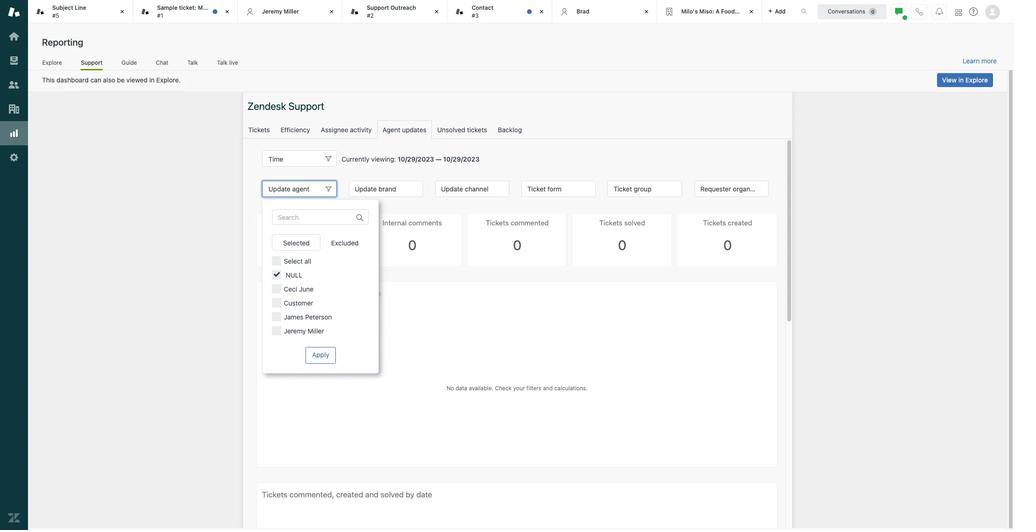 Task type: locate. For each thing, give the bounding box(es) containing it.
close image left brad
[[537, 7, 546, 16]]

outreach
[[391, 4, 416, 11]]

chat link
[[156, 59, 169, 69]]

1 horizontal spatial in
[[959, 76, 964, 84]]

3 tab from the left
[[343, 0, 447, 23]]

close image left #1
[[117, 7, 127, 16]]

view
[[942, 76, 957, 84]]

viewed
[[126, 76, 148, 84]]

main element
[[0, 0, 28, 531]]

close image inside tab
[[537, 7, 546, 16]]

1 vertical spatial support
[[81, 59, 103, 66]]

1 horizontal spatial explore
[[966, 76, 988, 84]]

4 close image from the left
[[642, 7, 651, 16]]

conversations
[[828, 8, 866, 15]]

1 horizontal spatial support
[[367, 4, 389, 11]]

close image right the foodlez
[[747, 7, 756, 16]]

support inside support outreach #2
[[367, 4, 389, 11]]

0 vertical spatial support
[[367, 4, 389, 11]]

can
[[90, 76, 101, 84]]

explore up this
[[42, 59, 62, 66]]

in right view
[[959, 76, 964, 84]]

0 vertical spatial explore
[[42, 59, 62, 66]]

0 horizontal spatial in
[[149, 76, 155, 84]]

close image inside jeremy miller tab
[[327, 7, 337, 16]]

5 close image from the left
[[747, 7, 756, 16]]

customers image
[[8, 79, 20, 91]]

1 horizontal spatial close image
[[537, 7, 546, 16]]

the
[[213, 4, 222, 11]]

#1
[[157, 12, 163, 19]]

1 horizontal spatial talk
[[217, 59, 228, 66]]

1 in from the left
[[149, 76, 155, 84]]

support up "#2"
[[367, 4, 389, 11]]

conversations button
[[818, 4, 887, 19]]

2 tab from the left
[[133, 0, 239, 23]]

1 vertical spatial explore
[[966, 76, 988, 84]]

line
[[75, 4, 86, 11]]

jeremy miller
[[262, 8, 299, 15]]

close image right the
[[222, 7, 232, 16]]

talk
[[187, 59, 198, 66], [217, 59, 228, 66]]

2 in from the left
[[959, 76, 964, 84]]

support
[[367, 4, 389, 11], [81, 59, 103, 66]]

jeremy
[[262, 8, 282, 15]]

1 talk from the left
[[187, 59, 198, 66]]

in inside "button"
[[959, 76, 964, 84]]

support for support
[[81, 59, 103, 66]]

this
[[42, 76, 55, 84]]

meet
[[198, 4, 212, 11]]

support for support outreach #2
[[367, 4, 389, 11]]

milo's miso: a foodlez subsidiary
[[681, 8, 774, 15]]

close image
[[117, 7, 127, 16], [222, 7, 232, 16], [432, 7, 441, 16], [642, 7, 651, 16], [747, 7, 756, 16]]

talk left live
[[217, 59, 228, 66]]

views image
[[8, 55, 20, 67]]

tab containing sample ticket: meet the ticket
[[133, 0, 239, 23]]

explore.
[[156, 76, 181, 84]]

in
[[149, 76, 155, 84], [959, 76, 964, 84]]

#2
[[367, 12, 374, 19]]

zendesk image
[[8, 513, 20, 525]]

0 horizontal spatial close image
[[327, 7, 337, 16]]

learn more link
[[963, 57, 997, 65]]

1 close image from the left
[[327, 7, 337, 16]]

learn more
[[963, 57, 997, 65]]

talk right chat
[[187, 59, 198, 66]]

support up can
[[81, 59, 103, 66]]

talk link
[[187, 59, 198, 69]]

2 close image from the left
[[537, 7, 546, 16]]

miso:
[[699, 8, 714, 15]]

close image left "#2"
[[327, 7, 337, 16]]

0 horizontal spatial talk
[[187, 59, 198, 66]]

explore down learn more link
[[966, 76, 988, 84]]

guide link
[[121, 59, 137, 69]]

1 tab from the left
[[28, 0, 133, 23]]

in right viewed at the left of the page
[[149, 76, 155, 84]]

close image right outreach
[[432, 7, 441, 16]]

0 horizontal spatial support
[[81, 59, 103, 66]]

close image
[[327, 7, 337, 16], [537, 7, 546, 16]]

more
[[982, 57, 997, 65]]

2 talk from the left
[[217, 59, 228, 66]]

support outreach #2
[[367, 4, 416, 19]]

4 tab from the left
[[447, 0, 552, 23]]

explore
[[42, 59, 62, 66], [966, 76, 988, 84]]

tab
[[28, 0, 133, 23], [133, 0, 239, 23], [343, 0, 447, 23], [447, 0, 552, 23]]

milo's miso: a foodlez subsidiary tab
[[657, 0, 774, 23]]

close image inside milo's miso: a foodlez subsidiary tab
[[747, 7, 756, 16]]

close image left milo's
[[642, 7, 651, 16]]

0 horizontal spatial explore
[[42, 59, 62, 66]]

a
[[716, 8, 720, 15]]



Task type: vqa. For each thing, say whether or not it's contained in the screenshot.
Explore inside the button
yes



Task type: describe. For each thing, give the bounding box(es) containing it.
notifications image
[[936, 8, 943, 15]]

organizations image
[[8, 103, 20, 115]]

tabs tab list
[[28, 0, 791, 23]]

live
[[229, 59, 238, 66]]

ticket
[[224, 4, 239, 11]]

explore link
[[42, 59, 62, 69]]

add
[[775, 8, 786, 15]]

foodlez
[[721, 8, 743, 15]]

tab containing support outreach
[[343, 0, 447, 23]]

be
[[117, 76, 125, 84]]

view in explore
[[942, 76, 988, 84]]

miller
[[284, 8, 299, 15]]

talk live
[[217, 59, 238, 66]]

talk live link
[[217, 59, 238, 69]]

subsidiary
[[744, 8, 774, 15]]

reporting
[[42, 37, 83, 48]]

contact #3
[[472, 4, 494, 19]]

explore inside "button"
[[966, 76, 988, 84]]

get started image
[[8, 30, 20, 42]]

learn
[[963, 57, 980, 65]]

get help image
[[969, 7, 978, 16]]

milo's
[[681, 8, 698, 15]]

#5
[[52, 12, 59, 19]]

#3
[[472, 12, 479, 19]]

view in explore button
[[937, 73, 993, 87]]

admin image
[[8, 152, 20, 164]]

1 close image from the left
[[117, 7, 127, 16]]

brad tab
[[552, 0, 657, 23]]

this dashboard can also be viewed in explore.
[[42, 76, 181, 84]]

support link
[[81, 59, 103, 70]]

also
[[103, 76, 115, 84]]

sample ticket: meet the ticket #1
[[157, 4, 239, 19]]

zendesk support image
[[8, 6, 20, 18]]

sample
[[157, 4, 178, 11]]

talk for talk
[[187, 59, 198, 66]]

reporting image
[[8, 127, 20, 139]]

talk for talk live
[[217, 59, 228, 66]]

tab containing contact
[[447, 0, 552, 23]]

2 close image from the left
[[222, 7, 232, 16]]

brad
[[577, 8, 589, 15]]

zendesk products image
[[955, 9, 962, 16]]

dashboard
[[56, 76, 89, 84]]

3 close image from the left
[[432, 7, 441, 16]]

add button
[[762, 0, 791, 23]]

subject
[[52, 4, 73, 11]]

button displays agent's chat status as online. image
[[895, 8, 903, 15]]

tab containing subject line
[[28, 0, 133, 23]]

guide
[[122, 59, 137, 66]]

jeremy miller tab
[[238, 0, 343, 23]]

close image inside brad tab
[[642, 7, 651, 16]]

subject line #5
[[52, 4, 86, 19]]

ticket:
[[179, 4, 196, 11]]

chat
[[156, 59, 168, 66]]

contact
[[472, 4, 494, 11]]



